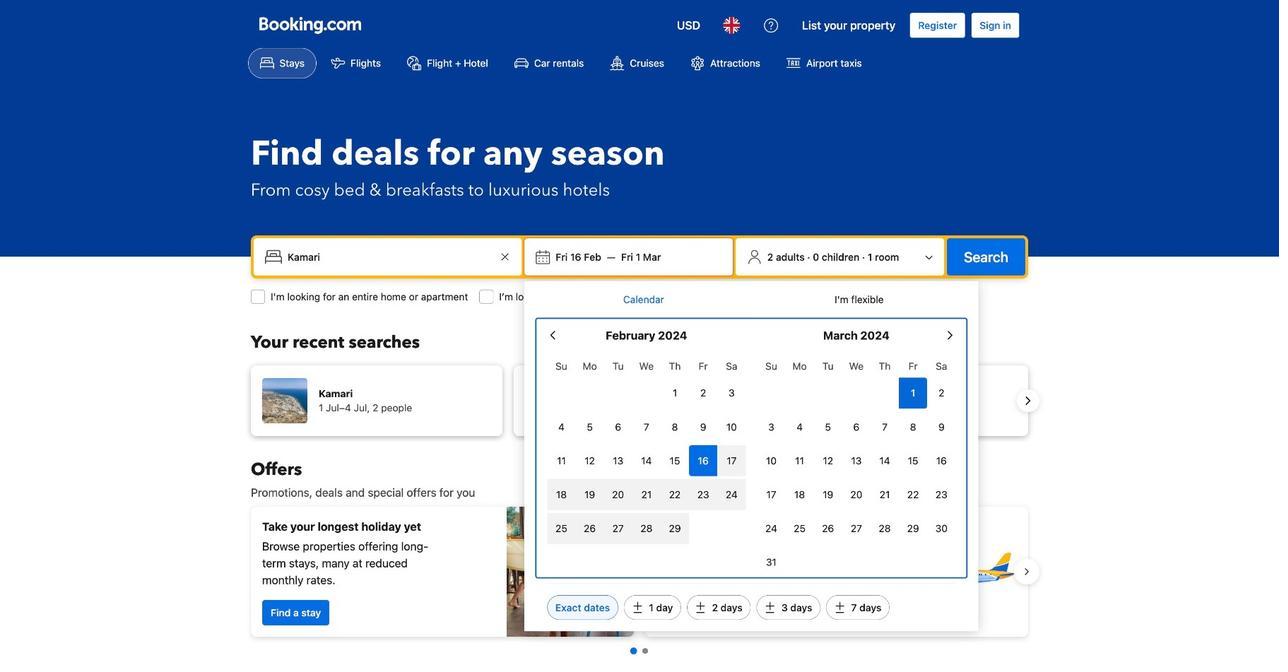 Task type: vqa. For each thing, say whether or not it's contained in the screenshot.
1st available from the top of the page
no



Task type: locate. For each thing, give the bounding box(es) containing it.
17 February 2024 checkbox
[[717, 445, 746, 476]]

9 March 2024 checkbox
[[927, 411, 956, 442]]

28 March 2024 checkbox
[[871, 513, 899, 544]]

26 February 2024 checkbox
[[576, 513, 604, 544]]

18 March 2024 checkbox
[[786, 479, 814, 510]]

21 February 2024 checkbox
[[632, 479, 661, 510]]

1 March 2024 checkbox
[[899, 378, 927, 409]]

progress bar
[[630, 647, 648, 654]]

1 vertical spatial region
[[240, 501, 1040, 642]]

0 horizontal spatial grid
[[547, 352, 746, 544]]

25 February 2024 checkbox
[[547, 513, 576, 544]]

22 March 2024 checkbox
[[899, 479, 927, 510]]

take your longest holiday yet image
[[507, 507, 634, 637]]

20 February 2024 checkbox
[[604, 479, 632, 510]]

10 March 2024 checkbox
[[757, 445, 786, 476]]

10 February 2024 checkbox
[[717, 411, 746, 442]]

28 February 2024 checkbox
[[632, 513, 661, 544]]

5 March 2024 checkbox
[[814, 411, 842, 442]]

0 vertical spatial region
[[240, 360, 1040, 442]]

29 March 2024 checkbox
[[899, 513, 927, 544]]

7 February 2024 checkbox
[[632, 411, 661, 442]]

tab list
[[536, 281, 967, 319]]

1 horizontal spatial grid
[[757, 352, 956, 578]]

16 February 2024 checkbox
[[689, 445, 717, 476]]

next image
[[1020, 392, 1037, 409]]

11 March 2024 checkbox
[[786, 445, 814, 476]]

cell
[[899, 375, 927, 409], [689, 442, 717, 476], [717, 442, 746, 476], [547, 476, 576, 510], [576, 476, 604, 510], [604, 476, 632, 510], [632, 476, 661, 510], [661, 476, 689, 510], [689, 476, 717, 510], [717, 476, 746, 510], [547, 510, 576, 544], [576, 510, 604, 544], [604, 510, 632, 544], [632, 510, 661, 544], [661, 510, 689, 544]]

24 March 2024 checkbox
[[757, 513, 786, 544]]

3 February 2024 checkbox
[[717, 378, 746, 409]]

23 March 2024 checkbox
[[927, 479, 956, 510]]

region
[[240, 360, 1040, 442], [240, 501, 1040, 642]]

grid
[[547, 352, 746, 544], [757, 352, 956, 578]]

2 February 2024 checkbox
[[689, 378, 717, 409]]

22 February 2024 checkbox
[[661, 479, 689, 510]]

23 February 2024 checkbox
[[689, 479, 717, 510]]

2 region from the top
[[240, 501, 1040, 642]]

29 February 2024 checkbox
[[661, 513, 689, 544]]

4 February 2024 checkbox
[[547, 411, 576, 442]]

12 February 2024 checkbox
[[576, 445, 604, 476]]

27 February 2024 checkbox
[[604, 513, 632, 544]]

15 February 2024 checkbox
[[661, 445, 689, 476]]



Task type: describe. For each thing, give the bounding box(es) containing it.
1 region from the top
[[240, 360, 1040, 442]]

5 February 2024 checkbox
[[576, 411, 604, 442]]

2 March 2024 checkbox
[[927, 378, 956, 409]]

30 March 2024 checkbox
[[927, 513, 956, 544]]

18 February 2024 checkbox
[[547, 479, 576, 510]]

26 March 2024 checkbox
[[814, 513, 842, 544]]

4 March 2024 checkbox
[[786, 411, 814, 442]]

1 February 2024 checkbox
[[661, 378, 689, 409]]

11 February 2024 checkbox
[[547, 445, 576, 476]]

20 March 2024 checkbox
[[842, 479, 871, 510]]

Where are you going? field
[[282, 244, 496, 270]]

19 February 2024 checkbox
[[576, 479, 604, 510]]

3 March 2024 checkbox
[[757, 411, 786, 442]]

27 March 2024 checkbox
[[842, 513, 871, 544]]

8 March 2024 checkbox
[[899, 411, 927, 442]]

12 March 2024 checkbox
[[814, 445, 842, 476]]

17 March 2024 checkbox
[[757, 479, 786, 510]]

14 February 2024 checkbox
[[632, 445, 661, 476]]

booking.com image
[[259, 17, 361, 34]]

19 March 2024 checkbox
[[814, 479, 842, 510]]

6 March 2024 checkbox
[[842, 411, 871, 442]]

13 March 2024 checkbox
[[842, 445, 871, 476]]

31 March 2024 checkbox
[[757, 547, 786, 578]]

7 March 2024 checkbox
[[871, 411, 899, 442]]

15 March 2024 checkbox
[[899, 445, 927, 476]]

fly away to your dream holiday image
[[918, 522, 1017, 621]]

21 March 2024 checkbox
[[871, 479, 899, 510]]

25 March 2024 checkbox
[[786, 513, 814, 544]]

8 February 2024 checkbox
[[661, 411, 689, 442]]

9 February 2024 checkbox
[[689, 411, 717, 442]]

6 February 2024 checkbox
[[604, 411, 632, 442]]

1 grid from the left
[[547, 352, 746, 544]]

24 February 2024 checkbox
[[717, 479, 746, 510]]

2 grid from the left
[[757, 352, 956, 578]]

14 March 2024 checkbox
[[871, 445, 899, 476]]

16 March 2024 checkbox
[[927, 445, 956, 476]]

13 February 2024 checkbox
[[604, 445, 632, 476]]



